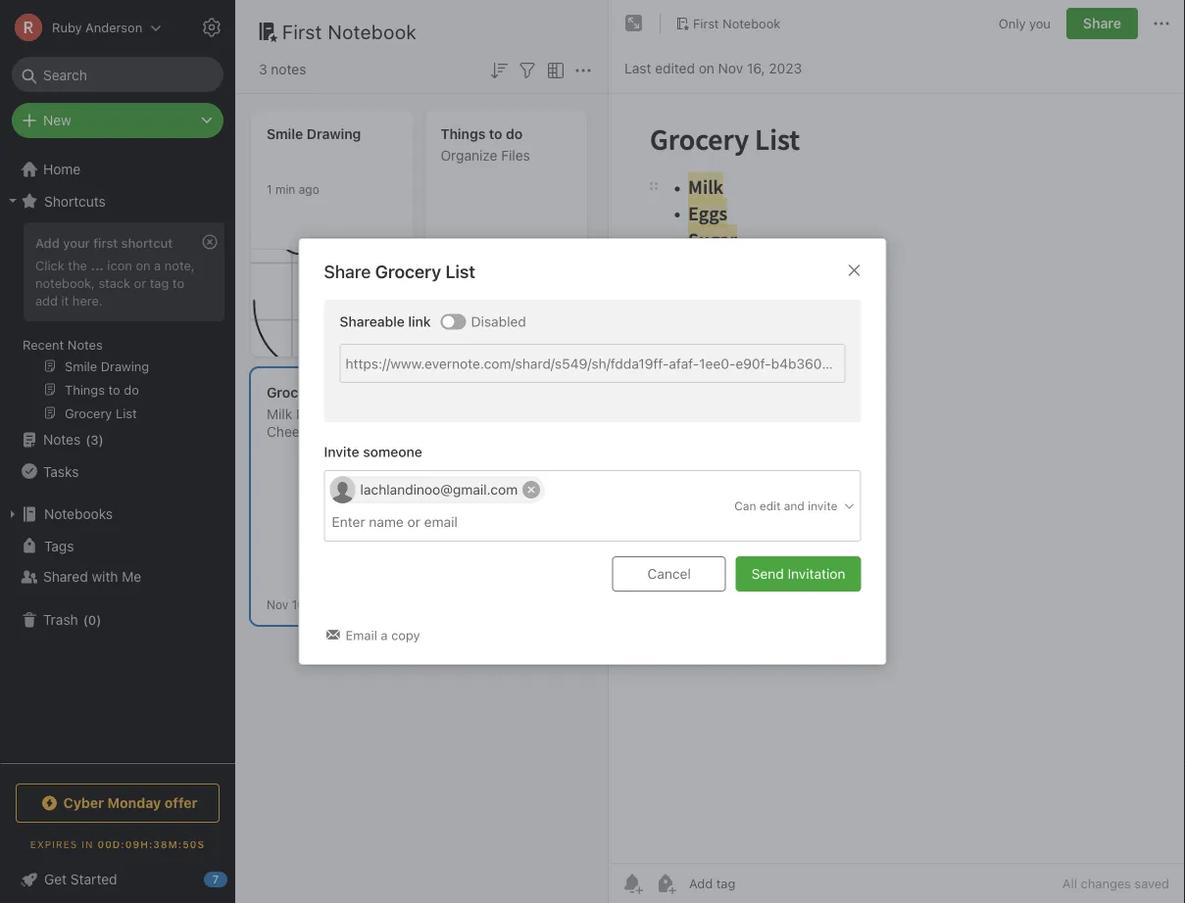 Task type: vqa. For each thing, say whether or not it's contained in the screenshot.
"Add tag" icon at right bottom
yes



Task type: describe. For each thing, give the bounding box(es) containing it.
link
[[408, 314, 431, 330]]

all changes saved
[[1062, 877, 1169, 891]]

16
[[292, 598, 305, 612]]

add tag image
[[654, 872, 677, 896]]

all
[[1062, 877, 1077, 891]]

Add tag field
[[330, 512, 565, 533]]

0 vertical spatial 1 min ago
[[267, 182, 319, 196]]

only you
[[999, 16, 1051, 31]]

1 horizontal spatial 1 min ago
[[441, 329, 493, 343]]

notebook inside note list element
[[328, 20, 417, 43]]

invite someone
[[324, 444, 422, 460]]

offer
[[164, 795, 197, 812]]

email a copy
[[346, 628, 420, 643]]

your
[[63, 235, 90, 250]]

0 horizontal spatial min
[[275, 182, 295, 196]]

share for share
[[1083, 15, 1121, 31]]

2023
[[769, 60, 802, 76]]

and
[[784, 499, 805, 513]]

add
[[35, 235, 60, 250]]

first notebook button
[[668, 10, 787, 37]]

1 vertical spatial ago
[[473, 329, 493, 343]]

click
[[35, 258, 64, 272]]

first notebook inside button
[[693, 16, 781, 30]]

settings image
[[200, 16, 223, 39]]

add a reminder image
[[620, 872, 644, 896]]

things
[[441, 126, 485, 142]]

nov inside the note window element
[[718, 60, 743, 76]]

shared link switcher image
[[443, 316, 454, 328]]

1/2
[[463, 294, 479, 308]]

grocery list milk eggs sugar cheese
[[267, 385, 368, 440]]

tags button
[[0, 530, 234, 562]]

close image
[[842, 259, 866, 282]]

edit
[[760, 499, 781, 513]]

expand notebooks image
[[5, 507, 21, 522]]

shortcuts
[[44, 193, 106, 209]]

saved
[[1134, 877, 1169, 891]]

icon on a note, notebook, stack or tag to add it here.
[[35, 258, 195, 308]]

trash
[[43, 612, 78, 628]]

organize
[[441, 148, 497, 164]]

with
[[92, 569, 118, 585]]

milk
[[267, 406, 292, 422]]

cyber monday offer
[[63, 795, 197, 812]]

tree containing home
[[0, 154, 235, 763]]

smile
[[267, 126, 303, 142]]

cyber monday offer button
[[16, 784, 220, 823]]

files
[[501, 148, 530, 164]]

or
[[134, 275, 146, 290]]

last
[[624, 60, 651, 76]]

icon
[[107, 258, 132, 272]]

notebook inside button
[[723, 16, 781, 30]]

email a copy button
[[324, 626, 424, 645]]

1 vertical spatial min
[[449, 329, 469, 343]]

tasks
[[43, 463, 79, 480]]

expand note image
[[622, 12, 646, 35]]

click the ...
[[35, 258, 104, 272]]

Note Editor text field
[[609, 94, 1185, 864]]

( for notes
[[85, 433, 91, 447]]

on inside the note window element
[[699, 60, 714, 76]]

invite
[[324, 444, 359, 460]]

notebooks
[[44, 506, 113, 522]]

cyber
[[63, 795, 104, 812]]

last edited on nov 16, 2023
[[624, 60, 802, 76]]

disabled
[[471, 314, 526, 330]]

new button
[[12, 103, 223, 138]]

send
[[751, 566, 784, 582]]

only
[[999, 16, 1026, 31]]

cancel button
[[612, 557, 726, 592]]

...
[[91, 258, 104, 272]]

shared with me link
[[0, 562, 234, 593]]

in
[[82, 839, 94, 850]]

1 vertical spatial notes
[[43, 432, 81, 448]]

group inside tree
[[0, 217, 234, 432]]

can edit and invite
[[734, 499, 838, 513]]

notes
[[271, 61, 306, 77]]

note window element
[[609, 0, 1185, 904]]

) for trash
[[96, 613, 101, 628]]

lachlandinoo@gmail.com
[[360, 482, 518, 498]]

invitation
[[788, 566, 845, 582]]

Search text field
[[25, 57, 210, 92]]

copy
[[391, 628, 420, 643]]

16,
[[747, 60, 765, 76]]

Shared URL text field
[[340, 344, 845, 383]]

3 inside notes ( 3 )
[[91, 433, 99, 447]]

shortcuts button
[[0, 185, 234, 217]]

invite
[[808, 499, 838, 513]]

tasks button
[[0, 456, 234, 487]]

0 vertical spatial 1
[[267, 182, 272, 196]]

) for notes
[[99, 433, 104, 447]]

1 horizontal spatial list
[[445, 261, 475, 282]]

me
[[122, 569, 141, 585]]

drawing
[[307, 126, 361, 142]]

notebook,
[[35, 275, 95, 290]]

the
[[68, 258, 87, 272]]



Task type: locate. For each thing, give the bounding box(es) containing it.
share grocery list
[[324, 261, 475, 282]]

3 notes
[[259, 61, 306, 77]]

0 vertical spatial a
[[154, 258, 161, 272]]

grocery up link
[[375, 261, 441, 282]]

do
[[506, 126, 523, 142]]

on
[[699, 60, 714, 76], [136, 258, 151, 272]]

( right trash
[[83, 613, 88, 628]]

)
[[99, 433, 104, 447], [96, 613, 101, 628]]

1 vertical spatial nov
[[267, 598, 288, 612]]

note,
[[164, 258, 195, 272]]

0 horizontal spatial a
[[154, 258, 161, 272]]

1 horizontal spatial on
[[699, 60, 714, 76]]

things to do organize files
[[441, 126, 530, 164]]

first notebook
[[693, 16, 781, 30], [282, 20, 417, 43]]

min down smile
[[275, 182, 295, 196]]

3 up tasks button
[[91, 433, 99, 447]]

0 horizontal spatial 1
[[267, 182, 272, 196]]

shortcut
[[121, 235, 173, 250]]

first
[[93, 235, 118, 250]]

note list element
[[235, 0, 609, 904]]

share inside button
[[1083, 15, 1121, 31]]

0 horizontal spatial 3
[[91, 433, 99, 447]]

0 vertical spatial ago
[[299, 182, 319, 196]]

send invitation
[[751, 566, 845, 582]]

0 horizontal spatial share
[[324, 261, 371, 282]]

0 horizontal spatial grocery
[[267, 385, 320, 401]]

shareable link
[[340, 314, 431, 330]]

1 horizontal spatial 1
[[441, 329, 446, 343]]

share button
[[1066, 8, 1138, 39]]

here.
[[72, 293, 103, 308]]

grocery inside grocery list milk eggs sugar cheese
[[267, 385, 320, 401]]

3 inside note list element
[[259, 61, 267, 77]]

1 horizontal spatial to
[[489, 126, 502, 142]]

1 horizontal spatial ago
[[473, 329, 493, 343]]

notebooks link
[[0, 499, 234, 530]]

0 horizontal spatial first
[[282, 20, 322, 43]]

0
[[88, 613, 96, 628]]

first up notes
[[282, 20, 322, 43]]

first notebook up notes
[[282, 20, 417, 43]]

0 horizontal spatial ago
[[299, 182, 319, 196]]

nov
[[718, 60, 743, 76], [267, 598, 288, 612]]

1 vertical spatial (
[[83, 613, 88, 628]]

( inside trash ( 0 )
[[83, 613, 88, 628]]

notes right recent
[[67, 337, 103, 352]]

list inside grocery list milk eggs sugar cheese
[[323, 385, 347, 401]]

) right trash
[[96, 613, 101, 628]]

a up tag
[[154, 258, 161, 272]]

1 vertical spatial 1 min ago
[[441, 329, 493, 343]]

1 horizontal spatial min
[[449, 329, 469, 343]]

0 vertical spatial min
[[275, 182, 295, 196]]

first notebook up 16, at the top
[[693, 16, 781, 30]]

a inside button
[[381, 628, 388, 643]]

None search field
[[25, 57, 210, 92]]

a left copy
[[381, 628, 388, 643]]

1 vertical spatial )
[[96, 613, 101, 628]]

ago down smile drawing
[[299, 182, 319, 196]]

group
[[0, 217, 234, 432]]

0 vertical spatial )
[[99, 433, 104, 447]]

recent notes
[[23, 337, 103, 352]]

first up last edited on nov 16, 2023
[[693, 16, 719, 30]]

0 horizontal spatial list
[[323, 385, 347, 401]]

1 min ago
[[267, 182, 319, 196], [441, 329, 493, 343]]

notes up tasks
[[43, 432, 81, 448]]

to down note,
[[172, 275, 184, 290]]

) up tasks button
[[99, 433, 104, 447]]

shared
[[43, 569, 88, 585]]

it
[[61, 293, 69, 308]]

changes
[[1081, 877, 1131, 891]]

0 vertical spatial (
[[85, 433, 91, 447]]

shareable
[[340, 314, 405, 330]]

on inside "icon on a note, notebook, stack or tag to add it here."
[[136, 258, 151, 272]]

0 horizontal spatial 1 min ago
[[267, 182, 319, 196]]

add
[[35, 293, 58, 308]]

edited
[[655, 60, 695, 76]]

new
[[43, 112, 71, 128]]

cancel
[[647, 566, 691, 582]]

on right edited
[[699, 60, 714, 76]]

first notebook inside note list element
[[282, 20, 417, 43]]

1 horizontal spatial first
[[693, 16, 719, 30]]

1 down shared link switcher icon
[[441, 329, 446, 343]]

tags
[[44, 538, 74, 554]]

monday
[[107, 795, 161, 812]]

1 vertical spatial share
[[324, 261, 371, 282]]

nov left 16, at the top
[[718, 60, 743, 76]]

1 horizontal spatial notebook
[[723, 16, 781, 30]]

shared with me
[[43, 569, 141, 585]]

0 vertical spatial 3
[[259, 61, 267, 77]]

first inside note list element
[[282, 20, 322, 43]]

cheese
[[267, 424, 314, 440]]

1 vertical spatial a
[[381, 628, 388, 643]]

to inside things to do organize files
[[489, 126, 502, 142]]

1 horizontal spatial share
[[1083, 15, 1121, 31]]

share
[[1083, 15, 1121, 31], [324, 261, 371, 282]]

00d:09h:38m:49s
[[97, 839, 205, 850]]

1 down smile
[[267, 182, 272, 196]]

someone
[[363, 444, 422, 460]]

share right the you
[[1083, 15, 1121, 31]]

recent
[[23, 337, 64, 352]]

tag
[[150, 275, 169, 290]]

list
[[445, 261, 475, 282], [323, 385, 347, 401]]

nov 16
[[267, 598, 305, 612]]

3
[[259, 61, 267, 77], [91, 433, 99, 447]]

1 vertical spatial to
[[172, 275, 184, 290]]

0 horizontal spatial notebook
[[328, 20, 417, 43]]

0 horizontal spatial nov
[[267, 598, 288, 612]]

email
[[346, 628, 377, 643]]

to inside "icon on a note, notebook, stack or tag to add it here."
[[172, 275, 184, 290]]

Select permission field
[[696, 497, 856, 515]]

notebook
[[723, 16, 781, 30], [328, 20, 417, 43]]

1
[[267, 182, 272, 196], [441, 329, 446, 343]]

1 vertical spatial list
[[323, 385, 347, 401]]

nov inside note list element
[[267, 598, 288, 612]]

home link
[[0, 154, 235, 185]]

list up 1/2
[[445, 261, 475, 282]]

1 min ago down smile
[[267, 182, 319, 196]]

first inside button
[[693, 16, 719, 30]]

group containing add your first shortcut
[[0, 217, 234, 432]]

add your first shortcut
[[35, 235, 173, 250]]

can
[[734, 499, 756, 513]]

stack
[[98, 275, 130, 290]]

home
[[43, 161, 81, 177]]

expires
[[30, 839, 78, 850]]

tree
[[0, 154, 235, 763]]

thumbnail image
[[251, 250, 413, 357]]

grocery up milk
[[267, 385, 320, 401]]

first
[[693, 16, 719, 30], [282, 20, 322, 43]]

) inside trash ( 0 )
[[96, 613, 101, 628]]

) inside notes ( 3 )
[[99, 433, 104, 447]]

trash ( 0 )
[[43, 612, 101, 628]]

( up tasks button
[[85, 433, 91, 447]]

0 horizontal spatial first notebook
[[282, 20, 417, 43]]

1 horizontal spatial grocery
[[375, 261, 441, 282]]

you
[[1029, 16, 1051, 31]]

on up the or
[[136, 258, 151, 272]]

3 left notes
[[259, 61, 267, 77]]

list up sugar
[[323, 385, 347, 401]]

0 vertical spatial share
[[1083, 15, 1121, 31]]

1 horizontal spatial first notebook
[[693, 16, 781, 30]]

0 vertical spatial to
[[489, 126, 502, 142]]

send invitation button
[[736, 557, 861, 592]]

1 vertical spatial 1
[[441, 329, 446, 343]]

nov left 16
[[267, 598, 288, 612]]

0 vertical spatial list
[[445, 261, 475, 282]]

( for trash
[[83, 613, 88, 628]]

(
[[85, 433, 91, 447], [83, 613, 88, 628]]

a
[[154, 258, 161, 272], [381, 628, 388, 643]]

to left do
[[489, 126, 502, 142]]

notes ( 3 )
[[43, 432, 104, 448]]

smile drawing
[[267, 126, 361, 142]]

ago down 1/2
[[473, 329, 493, 343]]

0 vertical spatial nov
[[718, 60, 743, 76]]

expires in 00d:09h:38m:49s
[[30, 839, 205, 850]]

min down shared link switcher icon
[[449, 329, 469, 343]]

1 vertical spatial grocery
[[267, 385, 320, 401]]

1 horizontal spatial nov
[[718, 60, 743, 76]]

eggs
[[296, 406, 328, 422]]

share for share grocery list
[[324, 261, 371, 282]]

1 vertical spatial on
[[136, 258, 151, 272]]

1 min ago down shared link switcher icon
[[441, 329, 493, 343]]

1 horizontal spatial 3
[[259, 61, 267, 77]]

1 horizontal spatial a
[[381, 628, 388, 643]]

a inside "icon on a note, notebook, stack or tag to add it here."
[[154, 258, 161, 272]]

share up shareable in the top left of the page
[[324, 261, 371, 282]]

to
[[489, 126, 502, 142], [172, 275, 184, 290]]

( inside notes ( 3 )
[[85, 433, 91, 447]]

0 vertical spatial grocery
[[375, 261, 441, 282]]

0 horizontal spatial to
[[172, 275, 184, 290]]

0 horizontal spatial on
[[136, 258, 151, 272]]

1 vertical spatial 3
[[91, 433, 99, 447]]

0 vertical spatial notes
[[67, 337, 103, 352]]

0 vertical spatial on
[[699, 60, 714, 76]]

sugar
[[331, 406, 368, 422]]



